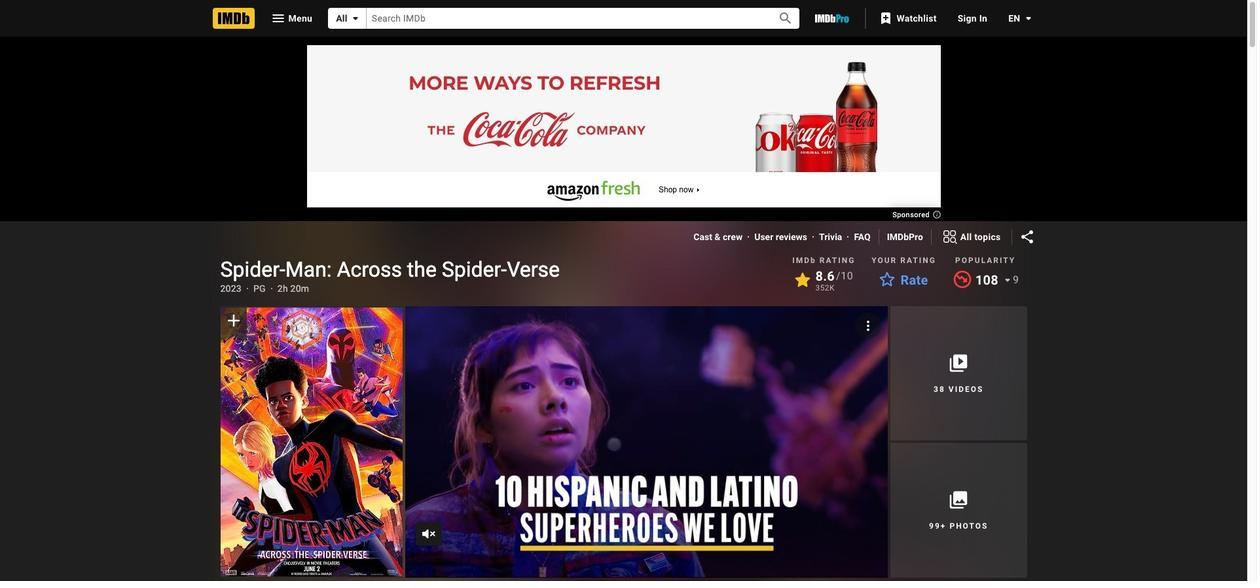 Task type: vqa. For each thing, say whether or not it's contained in the screenshot.
the
no



Task type: locate. For each thing, give the bounding box(es) containing it.
None search field
[[328, 8, 800, 29]]

Search IMDb text field
[[367, 8, 763, 29]]

across the spider-verse, only in cinemas now. after reuniting with gwen stacy, brooklyn's full-time, friendly neighbourhood spider-man is catapulted across the multiverse, where he encounters a team of spider-people charged with protecting its very existence. book tickets now image
[[405, 306, 888, 578]]

1 horizontal spatial arrow drop down image
[[1020, 10, 1036, 26]]

submit search image
[[778, 11, 793, 26]]

0 vertical spatial arrow drop down image
[[1020, 10, 1036, 26]]

1 vertical spatial arrow drop down image
[[1000, 272, 1015, 288]]

None field
[[367, 8, 763, 29]]

sponsored content section
[[306, 45, 941, 217]]

group
[[405, 306, 888, 578], [220, 306, 402, 578]]

0 horizontal spatial arrow drop down image
[[1000, 272, 1015, 288]]

1 horizontal spatial group
[[405, 306, 888, 578]]

share on social media image
[[1019, 229, 1035, 245]]

arrow drop down image
[[1020, 10, 1036, 26], [1000, 272, 1015, 288]]

volume off image
[[421, 526, 437, 542]]



Task type: describe. For each thing, give the bounding box(es) containing it.
video player application
[[405, 306, 888, 578]]

0 horizontal spatial group
[[220, 306, 402, 578]]

arrow drop down image
[[348, 10, 363, 26]]

home image
[[212, 8, 254, 29]]

menu image
[[270, 10, 286, 26]]

watchlist image
[[878, 10, 894, 26]]

categories image
[[942, 229, 958, 245]]

watch book tickets element
[[405, 306, 888, 578]]

oscar isaac, andy samberg, jake johnson, daniel kaluuya, hailee steinfeld, karan soni, shameik moore, and issa rae in spider-man: across the spider-verse (2023) image
[[220, 307, 402, 577]]

video autoplay preference image
[[860, 318, 876, 334]]



